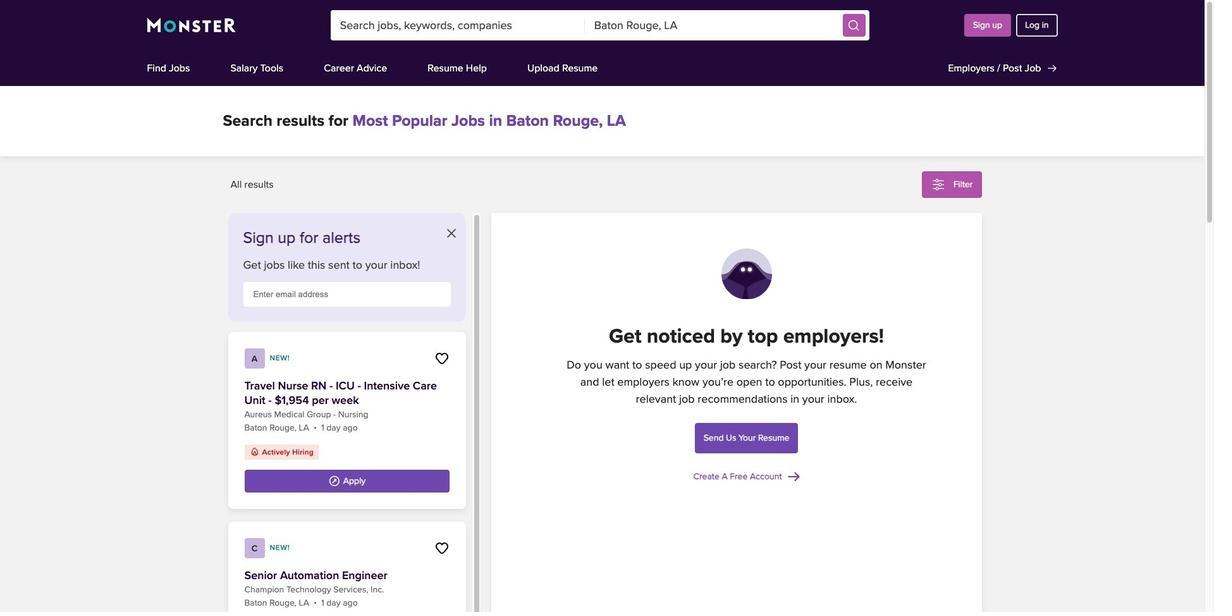 Task type: locate. For each thing, give the bounding box(es) containing it.
save this job image inside senior automation engineer at champion technology services, inc. element
[[434, 541, 450, 556]]

1 vertical spatial save this job image
[[434, 541, 450, 556]]

search image
[[848, 19, 860, 32]]

0 vertical spatial save this job image
[[434, 351, 450, 366]]

save this job image inside travel nurse rn - icu - intensive care unit - $1,954 per week at aureus medical group - nursing element
[[434, 351, 450, 366]]

save this job image for travel nurse rn - icu - intensive care unit - $1,954 per week at aureus medical group - nursing element
[[434, 351, 450, 366]]

save this job image
[[434, 351, 450, 366], [434, 541, 450, 556]]

monster image
[[147, 18, 236, 33]]

email address email field
[[243, 282, 451, 307]]

2 save this job image from the top
[[434, 541, 450, 556]]

filter image
[[931, 177, 947, 192]]

save this job image for senior automation engineer at champion technology services, inc. element
[[434, 541, 450, 556]]

1 save this job image from the top
[[434, 351, 450, 366]]



Task type: describe. For each thing, give the bounding box(es) containing it.
close image
[[447, 229, 456, 238]]

filter image
[[931, 177, 947, 192]]

travel nurse rn - icu - intensive care unit - $1,954 per week at aureus medical group - nursing element
[[228, 332, 466, 509]]

senior automation engineer at champion technology services, inc. element
[[228, 522, 466, 613]]

Enter location or "remote" search field
[[585, 10, 839, 40]]

Search jobs, keywords, companies search field
[[331, 10, 585, 40]]



